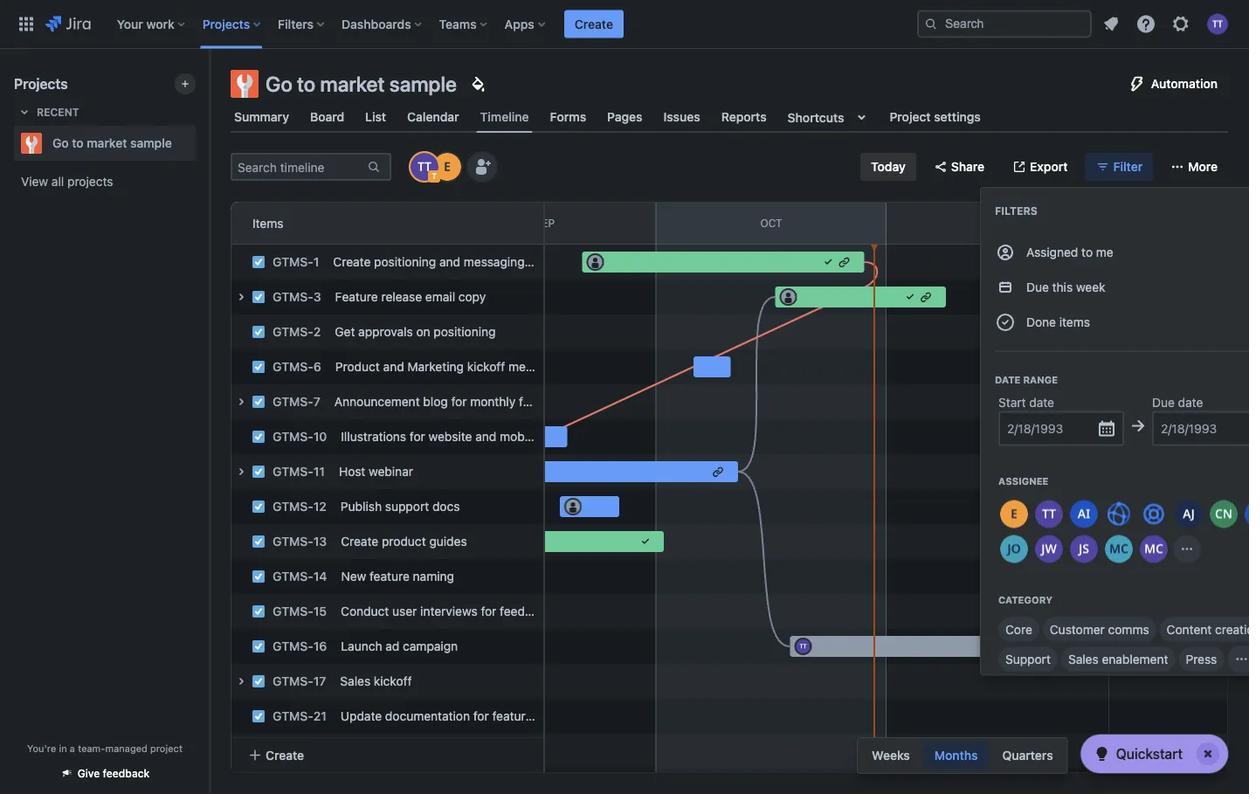 Task type: describe. For each thing, give the bounding box(es) containing it.
eloisefrancis23 image
[[1000, 500, 1028, 528]]

eloisefrancis23 image
[[433, 153, 461, 181]]

task image for gtms-22
[[252, 744, 266, 758]]

row containing gtms-13
[[222, 520, 543, 559]]

row containing gtms-7
[[222, 380, 608, 419]]

row containing gtms-11
[[222, 450, 543, 489]]

14
[[313, 569, 327, 584]]

3
[[313, 290, 321, 304]]

gtms- for 11
[[273, 464, 313, 479]]

core button
[[998, 617, 1039, 642]]

timeline grid
[[203, 202, 1227, 794]]

feedback inside button
[[103, 767, 150, 780]]

task image for gtms-15
[[252, 604, 266, 618]]

announcement
[[334, 394, 420, 409]]

me
[[1096, 245, 1114, 259]]

docs
[[432, 499, 460, 514]]

category
[[998, 594, 1053, 605]]

publish support docs
[[341, 499, 460, 514]]

0 vertical spatial sample
[[389, 72, 457, 96]]

cell for row containing gtms-17
[[231, 664, 543, 699]]

gtms- for 12
[[273, 499, 313, 514]]

set background color image
[[467, 73, 488, 94]]

done items
[[1026, 315, 1090, 329]]

0 vertical spatial positioning
[[374, 255, 436, 269]]

cell for row containing gtms-7
[[231, 384, 608, 419]]

pages link
[[604, 101, 646, 133]]

launch ad campaign
[[341, 639, 458, 653]]

task image for gtms-6
[[252, 360, 266, 374]]

0 horizontal spatial create button
[[238, 739, 537, 771]]

task image for gtms-2
[[252, 325, 266, 339]]

items
[[1059, 315, 1090, 329]]

feature
[[335, 290, 378, 304]]

collapse recent projects image
[[14, 101, 35, 122]]

customer comms
[[1050, 622, 1149, 637]]

gtms-14 link
[[273, 569, 327, 584]]

gtms- for 10
[[273, 429, 313, 444]]

automation image
[[1127, 73, 1148, 94]]

gtms-3 link
[[273, 290, 321, 304]]

gtms- for 2
[[273, 325, 313, 339]]

update
[[536, 709, 575, 723]]

row containing gtms-15
[[222, 590, 552, 629]]

go to market sample inside go to market sample link
[[52, 136, 172, 150]]

row containing gtms-2
[[222, 310, 543, 349]]

add to starred image
[[190, 133, 211, 154]]

assigned to me button
[[981, 235, 1249, 270]]

assigned
[[1026, 245, 1078, 259]]

add people image
[[472, 156, 493, 177]]

feedback inside timeline grid
[[500, 604, 552, 618]]

months button
[[924, 742, 988, 770]]

give feedback button
[[50, 759, 160, 787]]

content creatio button
[[1160, 617, 1249, 642]]

press
[[1186, 652, 1217, 666]]

cell for row containing gtms-3
[[231, 280, 543, 314]]

task image for gtms-12
[[252, 500, 266, 514]]

gtms- for 21
[[273, 709, 313, 723]]

feature release email copy
[[335, 290, 486, 304]]

due this week button
[[981, 270, 1249, 305]]

host webinar
[[339, 464, 413, 479]]

email
[[425, 290, 455, 304]]

row containing gtms-21
[[222, 694, 575, 734]]

1 horizontal spatial kickoff
[[467, 359, 505, 374]]

Search field
[[917, 10, 1092, 38]]

a
[[70, 743, 75, 754]]

weeks
[[872, 748, 910, 763]]

project settings
[[890, 110, 981, 124]]

gtms-1
[[273, 255, 319, 269]]

shortcuts button
[[784, 101, 876, 133]]

gtms-17
[[273, 674, 326, 688]]

due date
[[1152, 395, 1203, 409]]

your
[[117, 17, 143, 31]]

to inside button
[[1082, 245, 1093, 259]]

filter
[[1113, 159, 1143, 174]]

guides
[[429, 534, 467, 549]]

marketing
[[407, 359, 464, 374]]

managed
[[105, 743, 147, 754]]

gtms-1 link
[[273, 255, 319, 269]]

board
[[310, 110, 344, 124]]

documentation
[[385, 709, 470, 723]]

gtms-17 link
[[273, 674, 326, 688]]

task image for gtms-14
[[252, 570, 266, 584]]

quickstart button
[[1081, 735, 1228, 773]]

your work
[[117, 17, 174, 31]]

11
[[313, 464, 325, 479]]

show child issues image for gtms-17
[[231, 671, 252, 692]]

new
[[341, 569, 366, 584]]

support
[[385, 499, 429, 514]]

gtms- for 15
[[273, 604, 313, 618]]

release
[[381, 290, 422, 304]]

1 horizontal spatial filters
[[995, 204, 1038, 217]]

this
[[1052, 280, 1073, 294]]

tab list containing timeline
[[220, 101, 1239, 133]]

update documentation for feature update
[[341, 709, 575, 723]]

task image for gtms-17
[[252, 674, 266, 688]]

row containing gtms-12
[[222, 485, 543, 524]]

task image for gtms-10
[[252, 430, 266, 444]]

blog
[[423, 394, 448, 409]]

1 horizontal spatial go
[[266, 72, 292, 96]]

0 horizontal spatial terry turtle image
[[411, 153, 439, 181]]

for right documentation
[[473, 709, 489, 723]]

weeks button
[[861, 742, 921, 770]]

oct
[[760, 217, 782, 229]]

issues link
[[660, 101, 704, 133]]

create up feature on the top left of the page
[[333, 255, 371, 269]]

task image for gtms-1
[[252, 255, 266, 269]]

shortcuts
[[788, 110, 844, 124]]

automation button
[[1116, 70, 1228, 98]]

due for due this week
[[1026, 280, 1049, 294]]

today button
[[861, 153, 916, 181]]

create positioning and messaging for new feature
[[333, 255, 613, 269]]

gtms-21 link
[[273, 709, 327, 723]]

5 cell from the top
[[231, 769, 543, 794]]

customer comms button
[[1043, 617, 1156, 642]]

publish
[[341, 499, 382, 514]]

sales for sales enablement
[[1068, 652, 1099, 666]]

gtms-12
[[273, 499, 327, 514]]

gtms-13 link
[[273, 534, 327, 549]]

1 vertical spatial sample
[[130, 136, 172, 150]]

gtms-6 link
[[273, 359, 321, 374]]

go to market sample link
[[14, 126, 189, 161]]

gtms- for 6
[[273, 359, 313, 374]]

dashboards button
[[336, 10, 429, 38]]

appswitcher icon image
[[16, 14, 37, 35]]

gtms-10 link
[[273, 429, 327, 444]]

support
[[1005, 652, 1051, 666]]

in
[[59, 743, 67, 754]]

dismiss quickstart image
[[1194, 740, 1222, 768]]

you're in a team-managed project
[[27, 743, 182, 754]]

all
[[51, 174, 64, 189]]

meeting
[[508, 359, 554, 374]]

gtms- for 16
[[273, 639, 313, 653]]

due for due date
[[1152, 395, 1175, 409]]

16
[[313, 639, 327, 653]]

1 horizontal spatial terry turtle image
[[1035, 500, 1063, 528]]

team-
[[78, 743, 105, 754]]

list link
[[362, 101, 390, 133]]

range
[[1023, 374, 1058, 385]]

months
[[935, 748, 978, 763]]

start
[[998, 395, 1026, 409]]

sales enablement
[[1068, 652, 1168, 666]]

share button
[[923, 153, 995, 181]]

search image
[[924, 17, 938, 31]]

gtms-7 link
[[273, 394, 320, 409]]

gtms-16
[[273, 639, 327, 653]]

for right blog
[[451, 394, 467, 409]]

creatio
[[1215, 622, 1249, 637]]

gtms- for 14
[[273, 569, 313, 584]]

update
[[341, 709, 382, 723]]



Task type: vqa. For each thing, say whether or not it's contained in the screenshot.


Task type: locate. For each thing, give the bounding box(es) containing it.
1 task image from the top
[[252, 360, 266, 374]]

task image for gtms-21
[[252, 709, 266, 723]]

4 gtms- from the top
[[273, 359, 313, 374]]

go to market sample up "view all projects" link
[[52, 136, 172, 150]]

filters inside filters popup button
[[278, 17, 314, 31]]

date for due date
[[1178, 395, 1203, 409]]

0 vertical spatial show child issues image
[[231, 391, 252, 412]]

gtms-2 link
[[273, 325, 321, 339]]

row down host webinar
[[222, 485, 543, 524]]

your work button
[[112, 10, 192, 38]]

0 horizontal spatial sales
[[340, 674, 371, 688]]

project
[[890, 110, 931, 124]]

jira spreadsheets image
[[1070, 535, 1098, 563]]

task image
[[252, 255, 266, 269], [252, 290, 266, 304], [252, 325, 266, 339], [252, 395, 266, 409], [252, 535, 266, 549], [252, 639, 266, 653]]

press button
[[1179, 647, 1224, 671]]

task image left gtms-17 link
[[252, 674, 266, 688]]

for left website at bottom
[[410, 429, 425, 444]]

show child issues image for gtms-11
[[231, 461, 252, 482]]

go to market sample
[[266, 72, 457, 96], [52, 136, 172, 150]]

task image for gtms-13
[[252, 535, 266, 549]]

1 horizontal spatial projects
[[202, 17, 250, 31]]

cell down marketing
[[231, 384, 608, 419]]

12 gtms- from the top
[[273, 639, 313, 653]]

task image for gtms-16
[[252, 639, 266, 653]]

cell containing gtms-11
[[231, 454, 543, 489]]

content
[[1167, 622, 1212, 637]]

7 task image from the top
[[252, 674, 266, 688]]

gtms- down gtms-17 link
[[273, 709, 313, 723]]

5 task image from the top
[[252, 535, 266, 549]]

0 vertical spatial go to market sample
[[266, 72, 457, 96]]

week
[[1076, 280, 1106, 294]]

sample left the add to starred image
[[130, 136, 172, 150]]

2 gtms- from the top
[[273, 290, 313, 304]]

2 show child issues image from the top
[[231, 461, 252, 482]]

row down release
[[222, 310, 543, 349]]

campaign
[[403, 639, 458, 653]]

sales inside timeline grid
[[340, 674, 371, 688]]

21
[[313, 709, 327, 723]]

market up "view all projects" link
[[87, 136, 127, 150]]

row group containing gtms-1
[[222, 245, 613, 794]]

0 horizontal spatial date
[[1029, 395, 1054, 409]]

create right apps popup button at left top
[[575, 17, 613, 31]]

teams
[[439, 17, 477, 31]]

1 vertical spatial and
[[383, 359, 404, 374]]

projects up collapse recent projects icon
[[14, 76, 68, 92]]

gtms- down gtms-6 link
[[273, 394, 313, 409]]

9 gtms- from the top
[[273, 534, 313, 549]]

9 task image from the top
[[252, 744, 266, 758]]

row down publish support docs
[[222, 520, 543, 559]]

customer
[[1050, 622, 1105, 637]]

illustrations for website and mobile app
[[341, 429, 562, 444]]

0 vertical spatial and
[[439, 255, 460, 269]]

for left new
[[528, 255, 544, 269]]

row down announcement
[[222, 415, 562, 454]]

market inside go to market sample link
[[87, 136, 127, 150]]

1 horizontal spatial to
[[297, 72, 316, 96]]

row down ad
[[222, 660, 543, 699]]

1 vertical spatial market
[[87, 136, 127, 150]]

2 horizontal spatial and
[[475, 429, 496, 444]]

row down illustrations
[[222, 450, 543, 489]]

chat notifications image
[[1210, 500, 1238, 528]]

1 vertical spatial positioning
[[434, 325, 496, 339]]

and
[[439, 255, 460, 269], [383, 359, 404, 374], [475, 429, 496, 444]]

6 task image from the top
[[252, 639, 266, 653]]

gtms-15
[[273, 604, 327, 618]]

interviews
[[420, 604, 478, 618]]

more
[[1188, 159, 1218, 174]]

show child issues image
[[231, 287, 252, 307], [231, 671, 252, 692]]

2 horizontal spatial to
[[1082, 245, 1093, 259]]

atlassian assist image
[[1140, 500, 1168, 528]]

task image left gtms-10
[[252, 430, 266, 444]]

gtms- down gtms-12 link
[[273, 534, 313, 549]]

give feedback
[[77, 767, 150, 780]]

task image left gtms-11
[[252, 465, 266, 479]]

0 vertical spatial due
[[1026, 280, 1049, 294]]

items
[[252, 216, 283, 230]]

0 horizontal spatial feedback
[[103, 767, 150, 780]]

gtms- for 22
[[273, 744, 313, 758]]

Search timeline text field
[[232, 155, 365, 179]]

gtms- down the gtms-3
[[273, 325, 313, 339]]

calendar
[[407, 110, 459, 124]]

gtms- down gtms-21 link
[[273, 744, 313, 758]]

cell containing gtms-3
[[231, 280, 543, 314]]

items row group
[[231, 202, 543, 245]]

terry turtle image left alert integration image
[[1035, 500, 1063, 528]]

1 vertical spatial show child issues image
[[231, 671, 252, 692]]

row down approvals
[[222, 345, 554, 384]]

for right interviews
[[481, 604, 496, 618]]

1 vertical spatial due
[[1152, 395, 1175, 409]]

sales kickoff
[[340, 674, 412, 688]]

date
[[995, 374, 1021, 385]]

1 vertical spatial show child issues image
[[231, 461, 252, 482]]

task image left gtms-15
[[252, 604, 266, 618]]

alert integration image
[[1070, 500, 1098, 528]]

row containing gtms-17
[[222, 660, 543, 699]]

website
[[429, 429, 472, 444]]

0 vertical spatial show child issues image
[[231, 287, 252, 307]]

1 horizontal spatial due
[[1152, 395, 1175, 409]]

task image
[[252, 360, 266, 374], [252, 430, 266, 444], [252, 465, 266, 479], [252, 500, 266, 514], [252, 570, 266, 584], [252, 604, 266, 618], [252, 674, 266, 688], [252, 709, 266, 723], [252, 744, 266, 758]]

cell down ad
[[231, 664, 543, 699]]

gtms-7
[[273, 394, 320, 409]]

automation for jira image
[[1175, 500, 1203, 528]]

13 gtms- from the top
[[273, 674, 313, 688]]

13
[[313, 534, 327, 549]]

jira outlook image
[[1000, 535, 1028, 563]]

gtms- down gtms-11
[[273, 499, 313, 514]]

15 gtms- from the top
[[273, 744, 313, 758]]

task image left the gtms-3
[[252, 290, 266, 304]]

to up board
[[297, 72, 316, 96]]

dashboards
[[342, 17, 411, 31]]

view all projects link
[[14, 166, 196, 197]]

3 task image from the top
[[252, 325, 266, 339]]

gtms- inside row
[[273, 744, 313, 758]]

gtms- up gtms-3 link
[[273, 255, 313, 269]]

support button
[[998, 647, 1058, 671]]

pages
[[607, 110, 643, 124]]

1 vertical spatial projects
[[14, 76, 68, 92]]

kickoff up monthly
[[467, 359, 505, 374]]

gtms- up gtms-7 link
[[273, 359, 313, 374]]

1 gtms- from the top
[[273, 255, 313, 269]]

date
[[1029, 395, 1054, 409], [1178, 395, 1203, 409]]

help image
[[1136, 14, 1157, 35]]

8 gtms- from the top
[[273, 499, 313, 514]]

1 vertical spatial to
[[72, 136, 84, 150]]

date range
[[995, 374, 1058, 385]]

1 vertical spatial terry turtle image
[[1035, 500, 1063, 528]]

0 vertical spatial sales
[[1068, 652, 1099, 666]]

5 gtms- from the top
[[273, 394, 313, 409]]

to down recent
[[72, 136, 84, 150]]

gtms- up gtms-17 link
[[273, 639, 313, 653]]

copy
[[459, 290, 486, 304]]

10 gtms- from the top
[[273, 569, 313, 584]]

2 2/18/1993 from the left
[[1161, 421, 1217, 435]]

1 vertical spatial feedback
[[103, 767, 150, 780]]

4 cell from the top
[[231, 664, 543, 699]]

2
[[313, 325, 321, 339]]

reports link
[[718, 101, 770, 133]]

7 gtms- from the top
[[273, 464, 313, 479]]

market up list
[[320, 72, 385, 96]]

filters right projects dropdown button
[[278, 17, 314, 31]]

0 horizontal spatial sample
[[130, 136, 172, 150]]

feature
[[573, 255, 613, 269], [519, 394, 559, 409], [370, 569, 410, 584], [492, 709, 532, 723]]

microsoft teams for jira cloud image
[[1140, 535, 1168, 563]]

microsoft teams for confluence cloud image
[[1105, 535, 1133, 563]]

2 cell from the top
[[231, 384, 608, 419]]

show child issues image left the gtms-3
[[231, 287, 252, 307]]

sales down customer
[[1068, 652, 1099, 666]]

14 gtms- from the top
[[273, 709, 313, 723]]

date for start date
[[1029, 395, 1054, 409]]

gtms-11
[[273, 464, 325, 479]]

due inside due this week button
[[1026, 280, 1049, 294]]

1 vertical spatial go
[[52, 136, 69, 150]]

positioning up release
[[374, 255, 436, 269]]

1
[[313, 255, 319, 269]]

create left "22"
[[266, 748, 304, 762]]

row containing gtms-3
[[222, 275, 543, 314]]

row
[[222, 275, 543, 314], [222, 310, 543, 349], [222, 345, 554, 384], [222, 380, 608, 419], [222, 415, 562, 454], [222, 450, 543, 489], [222, 485, 543, 524], [222, 520, 543, 559], [222, 555, 543, 594], [222, 590, 552, 629], [222, 625, 543, 664], [222, 660, 543, 699], [222, 694, 575, 734], [231, 769, 543, 794]]

on
[[416, 325, 430, 339]]

gtms- for 1
[[273, 255, 313, 269]]

positioning down copy
[[434, 325, 496, 339]]

conduct user interviews for feedback
[[341, 604, 552, 618]]

tab list
[[220, 101, 1239, 133]]

task image left gtms-21 link
[[252, 709, 266, 723]]

cell down update
[[231, 769, 543, 794]]

banner containing your work
[[0, 0, 1249, 49]]

0 horizontal spatial market
[[87, 136, 127, 150]]

0 horizontal spatial projects
[[14, 76, 68, 92]]

gtms- up gtms-21
[[273, 674, 313, 688]]

done items button
[[981, 305, 1249, 340]]

2 show child issues image from the top
[[231, 671, 252, 692]]

and down approvals
[[383, 359, 404, 374]]

0 horizontal spatial go to market sample
[[52, 136, 172, 150]]

2 task image from the top
[[252, 430, 266, 444]]

1 horizontal spatial and
[[439, 255, 460, 269]]

0 horizontal spatial kickoff
[[374, 674, 412, 688]]

naming
[[413, 569, 454, 584]]

projects up the sidebar navigation image
[[202, 17, 250, 31]]

show child issues image
[[231, 391, 252, 412], [231, 461, 252, 482]]

0 vertical spatial kickoff
[[467, 359, 505, 374]]

gtms- for 3
[[273, 290, 313, 304]]

projects
[[202, 17, 250, 31], [14, 76, 68, 92]]

row containing gtms-16
[[222, 625, 543, 664]]

gtms-16 link
[[273, 639, 327, 653]]

jira image
[[45, 14, 91, 35], [45, 14, 91, 35]]

cell for row containing gtms-11
[[231, 454, 543, 489]]

row down new feature naming
[[222, 590, 552, 629]]

2/18/1993 down start date
[[1007, 421, 1063, 435]]

get approvals on positioning
[[335, 325, 496, 339]]

terry turtle image
[[411, 153, 439, 181], [1035, 500, 1063, 528]]

create button right apps popup button at left top
[[564, 10, 624, 38]]

0 vertical spatial go
[[266, 72, 292, 96]]

2 vertical spatial and
[[475, 429, 496, 444]]

gtms-6
[[273, 359, 321, 374]]

11 gtms- from the top
[[273, 604, 313, 618]]

updates
[[562, 394, 608, 409]]

0 vertical spatial market
[[320, 72, 385, 96]]

row group
[[222, 245, 613, 794]]

0 horizontal spatial filters
[[278, 17, 314, 31]]

show child issues image left gtms-17 link
[[231, 671, 252, 692]]

0 vertical spatial terry turtle image
[[411, 153, 439, 181]]

primary element
[[10, 0, 917, 48]]

show child issues image left gtms-7 link
[[231, 391, 252, 412]]

1 vertical spatial go to market sample
[[52, 136, 172, 150]]

show child issues image left the gtms-11 link on the left of page
[[231, 461, 252, 482]]

projects inside dropdown button
[[202, 17, 250, 31]]

feedback right interviews
[[500, 604, 552, 618]]

sidebar navigation image
[[190, 70, 229, 105]]

row containing gtms-10
[[222, 415, 562, 454]]

3 cell from the top
[[231, 454, 543, 489]]

4 task image from the top
[[252, 500, 266, 514]]

row down "sales kickoff"
[[222, 694, 575, 734]]

task image left gtms-14 link
[[252, 570, 266, 584]]

task image for gtms-3
[[252, 290, 266, 304]]

1 horizontal spatial sample
[[389, 72, 457, 96]]

teams button
[[434, 10, 494, 38]]

go down recent
[[52, 136, 69, 150]]

cell
[[231, 280, 543, 314], [231, 384, 608, 419], [231, 454, 543, 489], [231, 664, 543, 699], [231, 769, 543, 794]]

0 vertical spatial projects
[[202, 17, 250, 31]]

assigned to me
[[1026, 245, 1114, 259]]

task image inside gtms-22 row
[[252, 744, 266, 758]]

1 show child issues image from the top
[[231, 287, 252, 307]]

forms
[[550, 110, 586, 124]]

task image left gtms-6 link
[[252, 360, 266, 374]]

1 horizontal spatial market
[[320, 72, 385, 96]]

core
[[1005, 622, 1032, 637]]

jira service management widget image
[[1035, 535, 1063, 563]]

create button down update
[[238, 739, 537, 771]]

task image left gtms-1 link
[[252, 255, 266, 269]]

4 task image from the top
[[252, 395, 266, 409]]

go up the summary
[[266, 72, 292, 96]]

3 task image from the top
[[252, 465, 266, 479]]

6 task image from the top
[[252, 604, 266, 618]]

1 vertical spatial create button
[[238, 739, 537, 771]]

more button
[[1160, 153, 1228, 181]]

sample up calendar
[[389, 72, 457, 96]]

2 task image from the top
[[252, 290, 266, 304]]

1 date from the left
[[1029, 395, 1054, 409]]

comms
[[1108, 622, 1149, 637]]

sample
[[389, 72, 457, 96], [130, 136, 172, 150]]

0 horizontal spatial to
[[72, 136, 84, 150]]

gtms- down gtms-7
[[273, 429, 313, 444]]

your profile and settings image
[[1207, 14, 1228, 35]]

sales inside the sales enablement button
[[1068, 652, 1099, 666]]

export button
[[1002, 153, 1078, 181]]

2 date from the left
[[1178, 395, 1203, 409]]

0 vertical spatial create button
[[564, 10, 624, 38]]

create down publish
[[341, 534, 378, 549]]

create project image
[[178, 77, 192, 91]]

gtms-14
[[273, 569, 327, 584]]

1 horizontal spatial 2/18/1993
[[1161, 421, 1217, 435]]

row containing gtms-6
[[222, 345, 554, 384]]

row down update
[[231, 769, 543, 794]]

1 task image from the top
[[252, 255, 266, 269]]

summary
[[234, 110, 289, 124]]

row down marketing
[[222, 380, 608, 419]]

1 horizontal spatial create button
[[564, 10, 624, 38]]

to left me at the right of the page
[[1082, 245, 1093, 259]]

task image left gtms-13
[[252, 535, 266, 549]]

assignee
[[998, 475, 1049, 487]]

gtms-22 row
[[222, 729, 543, 769]]

notifications image
[[1101, 14, 1122, 35]]

1 show child issues image from the top
[[231, 391, 252, 412]]

sales for sales kickoff
[[340, 674, 371, 688]]

create inside row
[[341, 534, 378, 549]]

task image left gtms-7 link
[[252, 395, 266, 409]]

create button inside primary element
[[564, 10, 624, 38]]

show child issues image for gtms-3
[[231, 287, 252, 307]]

8 task image from the top
[[252, 709, 266, 723]]

create button
[[564, 10, 624, 38], [238, 739, 537, 771]]

gtms-10
[[273, 429, 327, 444]]

gtms-21
[[273, 709, 327, 723]]

task image for gtms-11
[[252, 465, 266, 479]]

column header
[[203, 203, 434, 244]]

3 gtms- from the top
[[273, 325, 313, 339]]

task image left gtms-2
[[252, 325, 266, 339]]

1 horizontal spatial date
[[1178, 395, 1203, 409]]

2 vertical spatial to
[[1082, 245, 1093, 259]]

cell containing gtms-7
[[231, 384, 608, 419]]

atlas for jira cloud image
[[1105, 500, 1133, 528]]

task image left gtms-16
[[252, 639, 266, 653]]

row containing gtms-14
[[222, 555, 543, 594]]

1 cell from the top
[[231, 280, 543, 314]]

settings image
[[1171, 14, 1192, 35]]

reports
[[721, 110, 767, 124]]

new feature naming
[[341, 569, 454, 584]]

approvals
[[358, 325, 413, 339]]

gtms- down gtms-1 link
[[273, 290, 313, 304]]

gtms- for 13
[[273, 534, 313, 549]]

row up approvals
[[222, 275, 543, 314]]

row down conduct on the bottom left of the page
[[222, 625, 543, 664]]

gtms- for 7
[[273, 394, 313, 409]]

product
[[335, 359, 380, 374]]

check image
[[1092, 743, 1113, 764]]

1 vertical spatial kickoff
[[374, 674, 412, 688]]

1 vertical spatial filters
[[995, 204, 1038, 217]]

webinar
[[369, 464, 413, 479]]

apps button
[[499, 10, 552, 38]]

gtms- up gtms-16 link
[[273, 604, 313, 618]]

0 vertical spatial feedback
[[500, 604, 552, 618]]

0 vertical spatial filters
[[278, 17, 314, 31]]

feedback down managed
[[103, 767, 150, 780]]

gtms- up gtms-15 'link'
[[273, 569, 313, 584]]

filters up nov
[[995, 204, 1038, 217]]

0 horizontal spatial go
[[52, 136, 69, 150]]

cell containing gtms-17
[[231, 664, 543, 699]]

show child issues image for gtms-7
[[231, 391, 252, 412]]

task image left gtms-22 link
[[252, 744, 266, 758]]

gtms- for 17
[[273, 674, 313, 688]]

and left mobile
[[475, 429, 496, 444]]

6 gtms- from the top
[[273, 429, 313, 444]]

5 task image from the top
[[252, 570, 266, 584]]

work
[[146, 17, 174, 31]]

app
[[541, 429, 562, 444]]

terry turtle image down calendar link
[[411, 153, 439, 181]]

0 vertical spatial to
[[297, 72, 316, 96]]

gtms-11 link
[[273, 464, 325, 479]]

1 horizontal spatial feedback
[[500, 604, 552, 618]]

view
[[21, 174, 48, 189]]

go inside go to market sample link
[[52, 136, 69, 150]]

kickoff down ad
[[374, 674, 412, 688]]

2/18/1993 down due date
[[1161, 421, 1217, 435]]

sales
[[1068, 652, 1099, 666], [340, 674, 371, 688]]

quarters
[[1002, 748, 1053, 763]]

1 vertical spatial sales
[[340, 674, 371, 688]]

filters button
[[273, 10, 331, 38]]

row down product in the left bottom of the page
[[222, 555, 543, 594]]

sales up update
[[340, 674, 371, 688]]

forms link
[[546, 101, 590, 133]]

host
[[339, 464, 365, 479]]

gtms-3
[[273, 290, 321, 304]]

create inside primary element
[[575, 17, 613, 31]]

task image for gtms-7
[[252, 395, 266, 409]]

0 horizontal spatial 2/18/1993
[[1007, 421, 1063, 435]]

0 horizontal spatial due
[[1026, 280, 1049, 294]]

project
[[150, 743, 182, 754]]

cell up approvals
[[231, 280, 543, 314]]

gtms- up gtms-12 on the bottom left of page
[[273, 464, 313, 479]]

column header inside timeline grid
[[203, 203, 434, 244]]

cell up publish support docs
[[231, 454, 543, 489]]

and up 'email' on the top left of page
[[439, 255, 460, 269]]

go to market sample up list
[[266, 72, 457, 96]]

banner
[[0, 0, 1249, 49]]

task image left gtms-12 link
[[252, 500, 266, 514]]

1 horizontal spatial go to market sample
[[266, 72, 457, 96]]

0 horizontal spatial and
[[383, 359, 404, 374]]

1 horizontal spatial sales
[[1068, 652, 1099, 666]]

1 2/18/1993 from the left
[[1007, 421, 1063, 435]]



